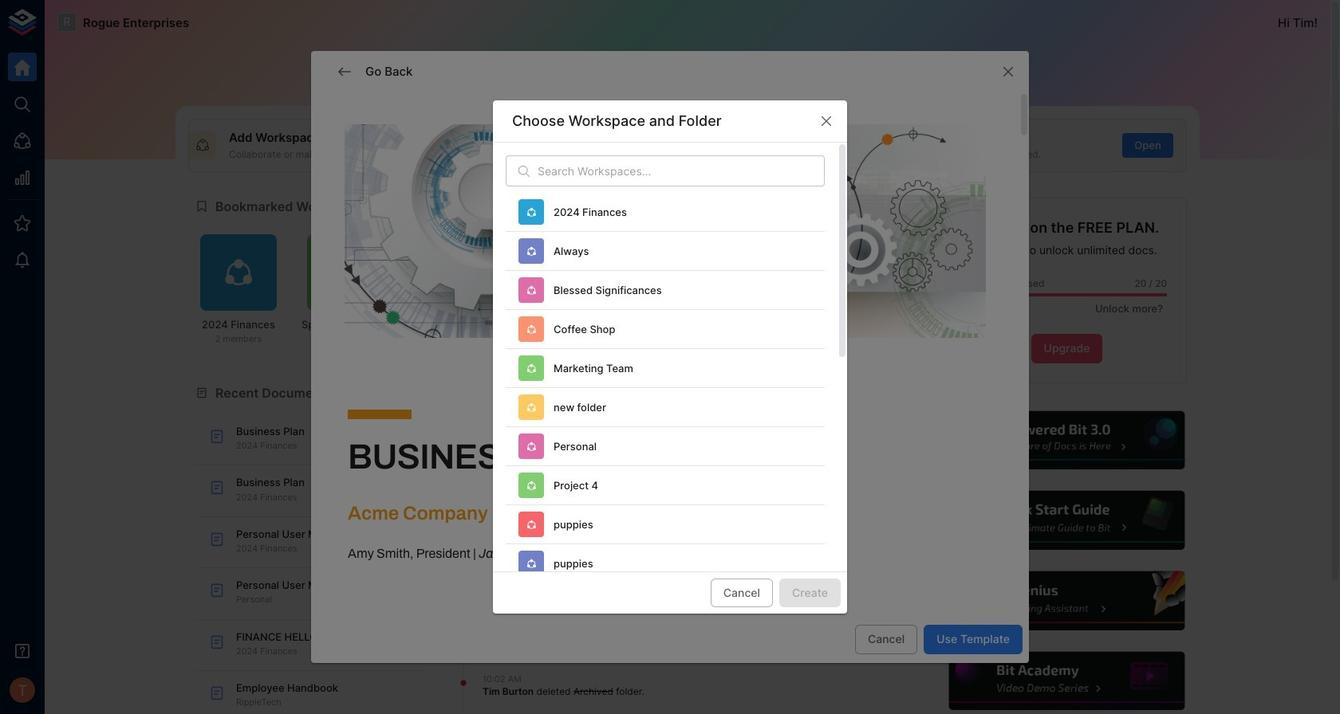 Task type: vqa. For each thing, say whether or not it's contained in the screenshot.
Favorite image
no



Task type: describe. For each thing, give the bounding box(es) containing it.
2 help image from the top
[[947, 490, 1187, 553]]

Search Workspaces... text field
[[538, 156, 825, 187]]

1 help image from the top
[[947, 409, 1187, 472]]

4 help image from the top
[[947, 650, 1187, 714]]



Task type: locate. For each thing, give the bounding box(es) containing it.
3 help image from the top
[[947, 570, 1187, 633]]

dialog
[[311, 51, 1029, 715], [493, 101, 847, 715]]

help image
[[947, 409, 1187, 472], [947, 490, 1187, 553], [947, 570, 1187, 633], [947, 650, 1187, 714]]



